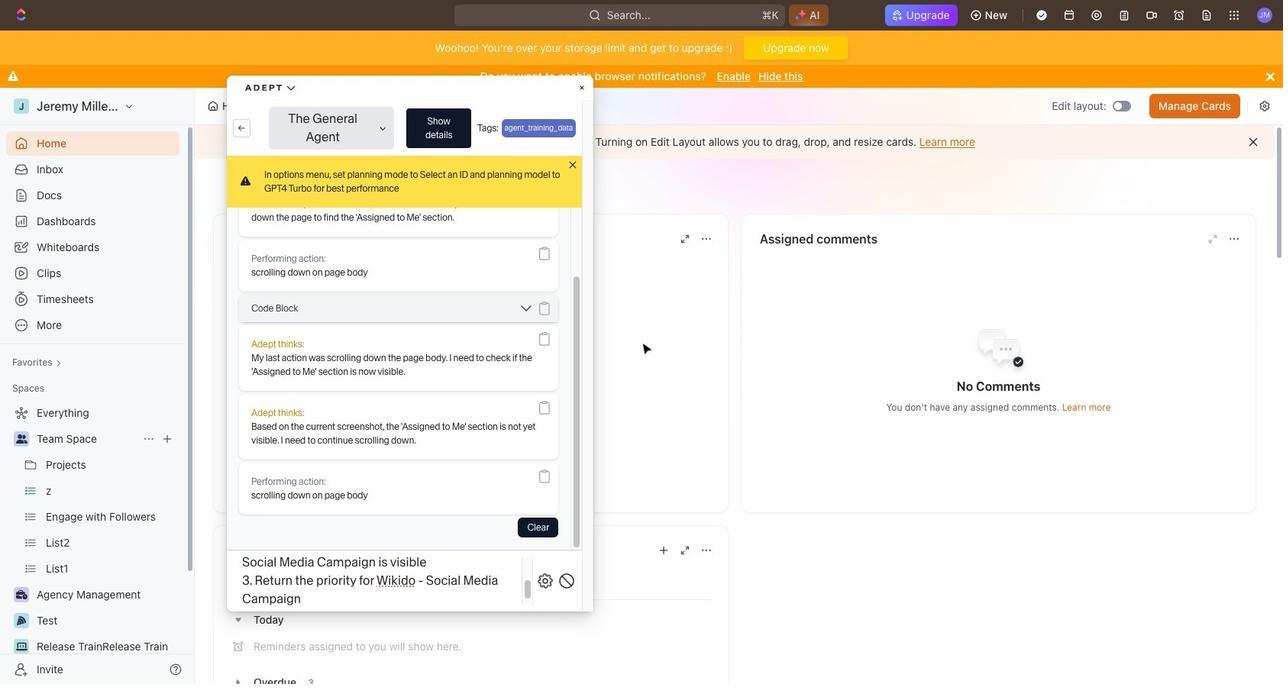 Task type: describe. For each thing, give the bounding box(es) containing it.
jeremy miller's workspace, , element
[[14, 99, 29, 114]]

user group image
[[232, 283, 244, 292]]

user group image
[[16, 435, 27, 444]]

pizza slice image
[[17, 617, 26, 626]]



Task type: locate. For each thing, give the bounding box(es) containing it.
laptop code image
[[16, 642, 27, 652]]

sidebar navigation
[[0, 88, 198, 685]]

tree
[[6, 401, 180, 685]]

business time image
[[16, 591, 27, 600]]

tree inside sidebar navigation
[[6, 401, 180, 685]]

business time image
[[232, 478, 244, 488]]

tab list
[[229, 563, 713, 600]]

alert
[[195, 125, 1275, 159]]



Task type: vqa. For each thing, say whether or not it's contained in the screenshot.
row
no



